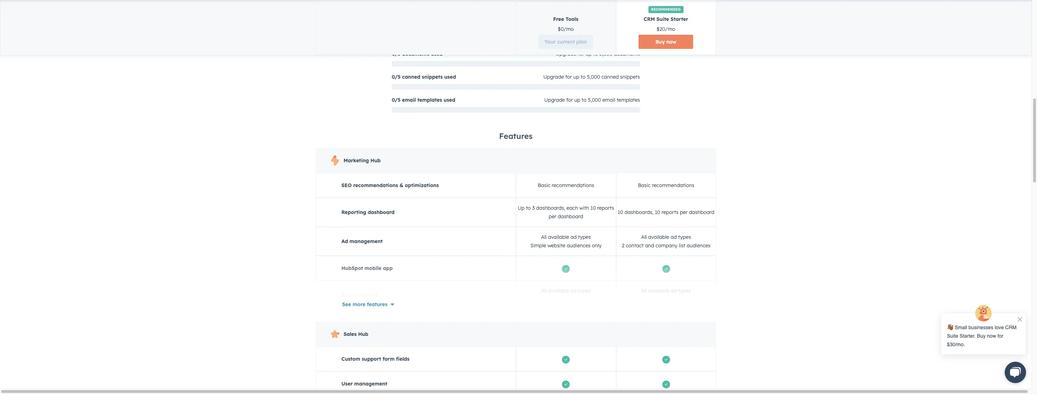 Task type: locate. For each thing, give the bounding box(es) containing it.
2 vertical spatial 5,000
[[588, 97, 601, 103]]

2 /mo from the left
[[665, 26, 676, 32]]

0 horizontal spatial documents
[[402, 51, 430, 57]]

2 ad from the top
[[342, 292, 348, 299]]

1 horizontal spatial audiences
[[687, 243, 711, 249]]

ad
[[342, 238, 348, 245], [342, 292, 348, 299]]

1 horizontal spatial all available ad types
[[641, 288, 691, 294]]

for up upgrade for up to 5,000 email templates
[[566, 74, 572, 80]]

current
[[558, 39, 575, 45]]

0 horizontal spatial canned
[[402, 74, 420, 80]]

2 email from the left
[[603, 97, 615, 103]]

all
[[541, 234, 547, 240], [641, 234, 647, 240], [541, 288, 547, 294], [641, 288, 647, 294]]

per
[[680, 209, 688, 216], [549, 214, 557, 220]]

10 right with
[[591, 205, 596, 211]]

to up upgrade for up to 5,000 email templates
[[581, 74, 586, 80]]

1 horizontal spatial basic recommendations
[[638, 182, 695, 189]]

0/5 for 0/5 documents used
[[392, 51, 401, 57]]

2 0/5 from the top
[[392, 74, 401, 80]]

basic
[[538, 182, 551, 189], [638, 182, 651, 189]]

landing right "0/20"
[[405, 5, 424, 11]]

for down "upgrade for up to 5,000 canned snippets"
[[566, 97, 573, 103]]

hub right marketing
[[371, 157, 381, 164]]

5,000 down 50
[[600, 51, 613, 57]]

for down plan
[[578, 51, 585, 57]]

1 horizontal spatial /mo
[[665, 26, 676, 32]]

0 horizontal spatial all available ad types
[[541, 288, 591, 294]]

ad up see
[[342, 292, 348, 299]]

2 vertical spatial 0/5
[[392, 97, 401, 103]]

hub right sales
[[358, 331, 368, 338]]

hub for sales hub
[[358, 331, 368, 338]]

sales hub
[[344, 331, 368, 338]]

pages left recommended
[[626, 5, 640, 11]]

used for templates
[[444, 97, 455, 103]]

50
[[599, 28, 605, 34]]

pages for upgrade for up to 50 website pages
[[626, 28, 640, 34]]

1 ad from the top
[[342, 238, 348, 245]]

marketing hub
[[344, 157, 381, 164]]

0 horizontal spatial basic
[[538, 182, 551, 189]]

snippets
[[422, 74, 443, 80], [620, 74, 640, 80]]

1 horizontal spatial documents
[[614, 51, 640, 57]]

basic up up to 3 dashboards, each with 10 reports per dashboard
[[538, 182, 551, 189]]

crm
[[644, 16, 655, 22]]

reports
[[597, 205, 614, 211], [662, 209, 679, 216]]

dashboards, up contact
[[625, 209, 654, 216]]

up up tools
[[576, 5, 582, 11]]

canned
[[402, 74, 420, 80], [602, 74, 619, 80]]

/mo down tools
[[564, 26, 574, 32]]

1 vertical spatial 5,000
[[587, 74, 600, 80]]

1 vertical spatial website
[[548, 243, 566, 249]]

1 0/5 from the top
[[392, 51, 401, 57]]

to left 10,000
[[584, 5, 589, 11]]

per up list
[[680, 209, 688, 216]]

pages
[[425, 5, 441, 11], [626, 5, 640, 11], [626, 28, 640, 34]]

for up plan
[[578, 28, 584, 34]]

0 horizontal spatial dashboards,
[[536, 205, 565, 211]]

all available ad types simple website audiences only
[[531, 234, 602, 249]]

your
[[545, 39, 556, 45]]

0 horizontal spatial templates
[[418, 97, 442, 103]]

1 horizontal spatial dashboards,
[[625, 209, 654, 216]]

1 horizontal spatial landing
[[607, 5, 624, 11]]

types inside all available ad types simple website audiences only
[[578, 234, 591, 240]]

recommendations
[[353, 182, 398, 189], [552, 182, 594, 189], [652, 182, 695, 189]]

1 horizontal spatial recommendations
[[552, 182, 594, 189]]

0/5 for 0/5 canned snippets used
[[392, 74, 401, 80]]

basic up 10 dashboards, 10 reports per dashboard
[[638, 182, 651, 189]]

0 horizontal spatial per
[[549, 214, 557, 220]]

audiences right list
[[687, 243, 711, 249]]

3 recommendations from the left
[[652, 182, 695, 189]]

recommendations up each
[[552, 182, 594, 189]]

1 horizontal spatial per
[[680, 209, 688, 216]]

5,000
[[600, 51, 613, 57], [587, 74, 600, 80], [588, 97, 601, 103]]

to left the 3
[[526, 205, 531, 211]]

1 templates from the left
[[418, 97, 442, 103]]

0 horizontal spatial hub
[[358, 331, 368, 338]]

upgrade for up to 5,000 documents
[[556, 51, 640, 57]]

see
[[342, 301, 351, 308]]

1 vertical spatial ad
[[342, 292, 348, 299]]

2 audiences from the left
[[687, 243, 711, 249]]

pages right "0/20"
[[425, 5, 441, 11]]

0 horizontal spatial /mo
[[564, 26, 574, 32]]

types
[[578, 234, 591, 240], [678, 234, 691, 240], [578, 288, 591, 294], [678, 288, 691, 294]]

user
[[342, 381, 353, 387]]

0/5
[[392, 51, 401, 57], [392, 74, 401, 80], [392, 97, 401, 103]]

hub inside dropdown button
[[371, 157, 381, 164]]

2 horizontal spatial recommendations
[[652, 182, 695, 189]]

website
[[606, 28, 624, 34], [548, 243, 566, 249]]

1 horizontal spatial dashboard
[[558, 214, 583, 220]]

0 horizontal spatial reports
[[597, 205, 614, 211]]

company
[[656, 243, 678, 249]]

1 recommendations from the left
[[353, 182, 398, 189]]

management right user
[[354, 381, 387, 387]]

sales
[[344, 331, 357, 338]]

1 snippets from the left
[[422, 74, 443, 80]]

fields
[[396, 356, 410, 362]]

2 horizontal spatial 10
[[655, 209, 660, 216]]

2 landing from the left
[[607, 5, 624, 11]]

buy
[[656, 39, 665, 45]]

suite
[[657, 16, 669, 22]]

email
[[402, 97, 416, 103], [603, 97, 615, 103]]

available inside all available ad types simple website audiences only
[[548, 234, 569, 240]]

reports right with
[[597, 205, 614, 211]]

templates
[[418, 97, 442, 103], [617, 97, 640, 103]]

documents
[[402, 51, 430, 57], [614, 51, 640, 57]]

hub inside dropdown button
[[358, 331, 368, 338]]

marketing hub button
[[316, 152, 716, 169]]

ad up the hubspot
[[342, 238, 348, 245]]

0 horizontal spatial email
[[402, 97, 416, 103]]

5,000 for documents
[[600, 51, 613, 57]]

reporting
[[342, 209, 366, 216]]

1 horizontal spatial website
[[606, 28, 624, 34]]

to
[[584, 5, 589, 11], [593, 28, 598, 34], [593, 51, 598, 57], [581, 74, 586, 80], [582, 97, 587, 103], [526, 205, 531, 211]]

basic recommendations up each
[[538, 182, 594, 189]]

canned down upgrade for up to 5,000 documents in the top of the page
[[602, 74, 619, 80]]

and
[[645, 243, 654, 249]]

reports inside up to 3 dashboards, each with 10 reports per dashboard
[[597, 205, 614, 211]]

landing right 10,000
[[607, 5, 624, 11]]

10 up 2
[[618, 209, 623, 216]]

to down "upgrade for up to 5,000 canned snippets"
[[582, 97, 587, 103]]

0 vertical spatial 0/5
[[392, 51, 401, 57]]

0 horizontal spatial basic recommendations
[[538, 182, 594, 189]]

1 vertical spatial hub
[[358, 331, 368, 338]]

0 vertical spatial website
[[606, 28, 624, 34]]

1 vertical spatial management
[[354, 381, 387, 387]]

per inside up to 3 dashboards, each with 10 reports per dashboard
[[549, 214, 557, 220]]

email down 0/5 canned snippets used
[[402, 97, 416, 103]]

0 horizontal spatial 10
[[591, 205, 596, 211]]

for up tools
[[568, 5, 575, 11]]

reports up all available ad types 2 contact and company list audiences
[[662, 209, 679, 216]]

/mo down suite
[[665, 26, 676, 32]]

landing
[[405, 5, 424, 11], [607, 5, 624, 11]]

dashboard
[[368, 209, 395, 216], [689, 209, 715, 216], [558, 214, 583, 220]]

up for canned
[[574, 74, 580, 80]]

to for documents
[[593, 51, 598, 57]]

1 horizontal spatial 10
[[618, 209, 623, 216]]

up down "upgrade for up to 5,000 canned snippets"
[[574, 97, 580, 103]]

chat widget region
[[934, 305, 1032, 389]]

your current plan button
[[539, 35, 593, 49]]

audiences left only
[[567, 243, 591, 249]]

3
[[532, 205, 535, 211]]

management up hubspot mobile app
[[350, 238, 383, 245]]

features
[[499, 131, 533, 141]]

features
[[367, 301, 388, 308]]

1 canned from the left
[[402, 74, 420, 80]]

each
[[567, 205, 578, 211]]

website inside all available ad types simple website audiences only
[[548, 243, 566, 249]]

hub
[[371, 157, 381, 164], [358, 331, 368, 338]]

upgrade
[[546, 5, 567, 11], [556, 28, 576, 34], [556, 51, 577, 57], [544, 74, 564, 80], [544, 97, 565, 103]]

upgrade for up to 50 website pages
[[556, 28, 640, 34]]

3 0/5 from the top
[[392, 97, 401, 103]]

marketing
[[344, 157, 369, 164]]

1 horizontal spatial templates
[[617, 97, 640, 103]]

for for upgrade for up to 5,000 email templates
[[566, 97, 573, 103]]

management for ad management
[[350, 238, 383, 245]]

available
[[548, 234, 569, 240], [648, 234, 669, 240], [548, 288, 569, 294], [648, 288, 669, 294]]

website right simple
[[548, 243, 566, 249]]

ad for ad management
[[342, 238, 348, 245]]

2 templates from the left
[[617, 97, 640, 103]]

0 horizontal spatial snippets
[[422, 74, 443, 80]]

basic recommendations up 10 dashboards, 10 reports per dashboard
[[638, 182, 695, 189]]

email down "upgrade for up to 5,000 canned snippets"
[[603, 97, 615, 103]]

dashboards, right the 3
[[536, 205, 565, 211]]

management for user management
[[354, 381, 387, 387]]

to down upgrade for up to 50 website pages at the top of page
[[593, 51, 598, 57]]

0 horizontal spatial audiences
[[567, 243, 591, 249]]

1 horizontal spatial email
[[603, 97, 615, 103]]

5,000 down "upgrade for up to 5,000 canned snippets"
[[588, 97, 601, 103]]

0 vertical spatial 5,000
[[600, 51, 613, 57]]

for for upgrade for up to 10,000 landing pages
[[568, 5, 575, 11]]

management
[[350, 238, 383, 245], [354, 381, 387, 387]]

1 audiences from the left
[[567, 243, 591, 249]]

5,000 up upgrade for up to 5,000 email templates
[[587, 74, 600, 80]]

dashboards, inside up to 3 dashboards, each with 10 reports per dashboard
[[536, 205, 565, 211]]

pages left $20
[[626, 28, 640, 34]]

dashboards,
[[536, 205, 565, 211], [625, 209, 654, 216]]

basic recommendations
[[538, 182, 594, 189], [638, 182, 695, 189]]

per up all available ad types simple website audiences only
[[549, 214, 557, 220]]

up down plan
[[586, 51, 592, 57]]

1 horizontal spatial canned
[[602, 74, 619, 80]]

10,000
[[590, 5, 606, 11]]

1 horizontal spatial basic
[[638, 182, 651, 189]]

2 canned from the left
[[602, 74, 619, 80]]

10
[[591, 205, 596, 211], [618, 209, 623, 216], [655, 209, 660, 216]]

2 horizontal spatial dashboard
[[689, 209, 715, 216]]

starter
[[671, 16, 689, 22]]

hubspot
[[342, 265, 363, 272]]

upgrade for up to 5,000 email templates
[[544, 97, 640, 103]]

now
[[667, 39, 677, 45]]

1 email from the left
[[402, 97, 416, 103]]

0 horizontal spatial website
[[548, 243, 566, 249]]

recommendations left &
[[353, 182, 398, 189]]

0 vertical spatial management
[[350, 238, 383, 245]]

0 vertical spatial hub
[[371, 157, 381, 164]]

1 /mo from the left
[[564, 26, 574, 32]]

used
[[442, 5, 454, 11], [431, 51, 443, 57], [444, 74, 456, 80], [444, 97, 455, 103]]

seo
[[342, 182, 352, 189]]

audiences
[[567, 243, 591, 249], [687, 243, 711, 249]]

to left 50
[[593, 28, 598, 34]]

used for snippets
[[444, 74, 456, 80]]

canned down 0/5 documents used
[[402, 74, 420, 80]]

crm suite starter $20 /mo
[[644, 16, 689, 32]]

upgrade for up to 5,000 canned snippets
[[544, 74, 640, 80]]

0 vertical spatial ad
[[342, 238, 348, 245]]

1 horizontal spatial hub
[[371, 157, 381, 164]]

upgrade for upgrade for up to 10,000 landing pages
[[546, 5, 567, 11]]

upgrade for up to 10,000 landing pages
[[546, 5, 640, 11]]

free tools $0 /mo
[[554, 16, 579, 32]]

1 horizontal spatial snippets
[[620, 74, 640, 80]]

plan
[[577, 39, 587, 45]]

custom
[[342, 356, 360, 362]]

0 horizontal spatial recommendations
[[353, 182, 398, 189]]

up
[[518, 205, 525, 211]]

1 documents from the left
[[402, 51, 430, 57]]

up up upgrade for up to 5,000 email templates
[[574, 74, 580, 80]]

0/20
[[392, 5, 404, 11]]

0 horizontal spatial landing
[[405, 5, 424, 11]]

up up plan
[[586, 28, 592, 34]]

recommendations up 10 dashboards, 10 reports per dashboard
[[652, 182, 695, 189]]

ad
[[571, 234, 577, 240], [671, 234, 677, 240], [571, 288, 577, 294], [671, 288, 677, 294]]

1 vertical spatial 0/5
[[392, 74, 401, 80]]

up for documents
[[586, 51, 592, 57]]

up to 3 dashboards, each with 10 reports per dashboard
[[518, 205, 614, 220]]

for
[[568, 5, 575, 11], [578, 28, 584, 34], [578, 51, 585, 57], [566, 74, 572, 80], [566, 97, 573, 103]]

all inside all available ad types 2 contact and company list audiences
[[641, 234, 647, 240]]

website right 50
[[606, 28, 624, 34]]

10 up all available ad types 2 contact and company list audiences
[[655, 209, 660, 216]]

to for landing
[[584, 5, 589, 11]]

list
[[679, 243, 686, 249]]

$0
[[558, 26, 564, 32]]

for for upgrade for up to 5,000 documents
[[578, 51, 585, 57]]

2 recommendations from the left
[[552, 182, 594, 189]]



Task type: vqa. For each thing, say whether or not it's contained in the screenshot.
TEAM
no



Task type: describe. For each thing, give the bounding box(es) containing it.
available inside all available ad types 2 contact and company list audiences
[[648, 234, 669, 240]]

ad retargeting
[[342, 292, 378, 299]]

recommended
[[652, 7, 681, 12]]

up for email
[[574, 97, 580, 103]]

retargeting
[[350, 292, 378, 299]]

to inside up to 3 dashboards, each with 10 reports per dashboard
[[526, 205, 531, 211]]

ad for ad retargeting
[[342, 292, 348, 299]]

sales hub button
[[316, 327, 716, 342]]

tools
[[566, 16, 579, 22]]

&
[[400, 182, 403, 189]]

5,000 for email
[[588, 97, 601, 103]]

buy now button
[[639, 35, 694, 49]]

upgrade for upgrade for up to 5,000 email templates
[[544, 97, 565, 103]]

more
[[353, 301, 366, 308]]

all available ad types 2 contact and company list audiences
[[622, 234, 711, 249]]

dashboard inside up to 3 dashboards, each with 10 reports per dashboard
[[558, 214, 583, 220]]

10 inside up to 3 dashboards, each with 10 reports per dashboard
[[591, 205, 596, 211]]

up for landing
[[576, 5, 582, 11]]

ad management
[[342, 238, 383, 245]]

0/5 canned snippets used
[[392, 74, 456, 80]]

see more features
[[342, 301, 388, 308]]

website for 50
[[606, 28, 624, 34]]

2 documents from the left
[[614, 51, 640, 57]]

hubspot mobile app
[[342, 265, 393, 272]]

10 dashboards, 10 reports per dashboard
[[618, 209, 715, 216]]

ad inside all available ad types 2 contact and company list audiences
[[671, 234, 677, 240]]

upgrade for upgrade for up to 5,000 canned snippets
[[544, 74, 564, 80]]

hub for marketing hub
[[371, 157, 381, 164]]

/mo inside 'crm suite starter $20 /mo'
[[665, 26, 676, 32]]

0 horizontal spatial dashboard
[[368, 209, 395, 216]]

simple
[[531, 243, 546, 249]]

pages for upgrade for up to 10,000 landing pages
[[626, 5, 640, 11]]

types inside all available ad types 2 contact and company list audiences
[[678, 234, 691, 240]]

for for upgrade for up to 5,000 canned snippets
[[566, 74, 572, 80]]

1 all available ad types from the left
[[541, 288, 591, 294]]

to for website
[[593, 28, 598, 34]]

your current plan
[[545, 39, 587, 45]]

app
[[383, 265, 393, 272]]

/mo inside free tools $0 /mo
[[564, 26, 574, 32]]

1 horizontal spatial reports
[[662, 209, 679, 216]]

audiences inside all available ad types 2 contact and company list audiences
[[687, 243, 711, 249]]

free
[[554, 16, 564, 22]]

reporting dashboard
[[342, 209, 395, 216]]

used for pages
[[442, 5, 454, 11]]

5,000 for canned
[[587, 74, 600, 80]]

up for website
[[586, 28, 592, 34]]

2
[[622, 243, 625, 249]]

0/20 landing pages used
[[392, 5, 454, 11]]

custom support form fields
[[342, 356, 410, 362]]

$20
[[657, 26, 665, 32]]

audiences inside all available ad types simple website audiences only
[[567, 243, 591, 249]]

to for email
[[582, 97, 587, 103]]

1 basic recommendations from the left
[[538, 182, 594, 189]]

user management
[[342, 381, 387, 387]]

website for simple
[[548, 243, 566, 249]]

1 basic from the left
[[538, 182, 551, 189]]

mobile
[[365, 265, 382, 272]]

upgrade for upgrade for up to 5,000 documents
[[556, 51, 577, 57]]

2 all available ad types from the left
[[641, 288, 691, 294]]

to for canned
[[581, 74, 586, 80]]

0/5 email templates used
[[392, 97, 455, 103]]

see more features button
[[331, 298, 400, 312]]

buy now
[[656, 39, 677, 45]]

2 basic recommendations from the left
[[638, 182, 695, 189]]

1 landing from the left
[[405, 5, 424, 11]]

0/5 documents used
[[392, 51, 443, 57]]

0/5 for 0/5 email templates used
[[392, 97, 401, 103]]

for for upgrade for up to 50 website pages
[[578, 28, 584, 34]]

only
[[592, 243, 602, 249]]

contact
[[626, 243, 644, 249]]

support
[[362, 356, 381, 362]]

ad inside all available ad types simple website audiences only
[[571, 234, 577, 240]]

all inside all available ad types simple website audiences only
[[541, 234, 547, 240]]

form
[[383, 356, 395, 362]]

seo recommendations & optimizations
[[342, 182, 439, 189]]

optimizations
[[405, 182, 439, 189]]

2 basic from the left
[[638, 182, 651, 189]]

2 snippets from the left
[[620, 74, 640, 80]]

upgrade for upgrade for up to 50 website pages
[[556, 28, 576, 34]]

with
[[580, 205, 589, 211]]



